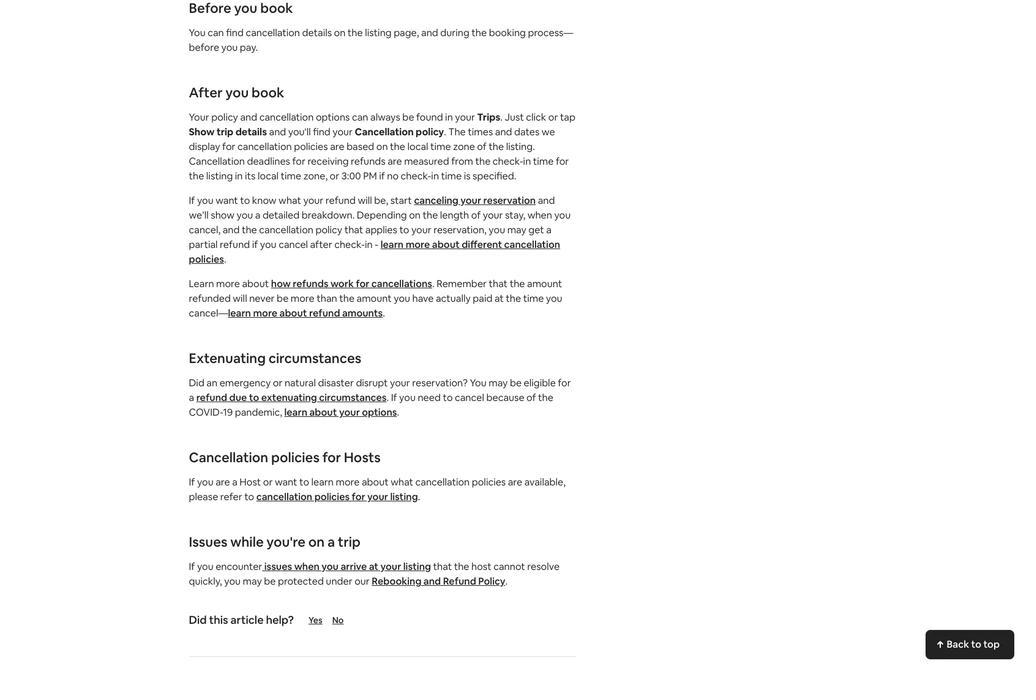 Task type: describe. For each thing, give the bounding box(es) containing it.
how refunds work for cancellations link
[[271, 278, 433, 290]]

the right during
[[472, 26, 487, 39]]

canceling
[[414, 194, 459, 207]]

dates
[[515, 126, 540, 138]]

learn for options
[[285, 406, 308, 419]]

and left you'll
[[269, 126, 286, 138]]

please
[[189, 491, 218, 504]]

for right the display
[[222, 140, 236, 153]]

show
[[189, 126, 215, 138]]

your up the
[[455, 111, 475, 124]]

be inside the your policy and cancellation options can always be found in your trips . just click or tap show trip details and you'll find your cancellation policy
[[403, 111, 415, 124]]

refund
[[443, 575, 477, 588]]

cancel—
[[189, 307, 228, 320]]

cancellation policies for your listing .
[[257, 491, 421, 504]]

the down times
[[489, 140, 504, 153]]

display
[[189, 140, 220, 153]]

process—
[[528, 26, 574, 39]]

may inside the that the host cannot resolve quickly, you may be protected under our
[[243, 575, 262, 588]]

0 vertical spatial local
[[408, 140, 429, 153]]

if for are
[[189, 476, 195, 489]]

hosts
[[344, 449, 381, 466]]

that inside '. remember that the amount refunded will never be more than the amount you have actually paid at the time you cancel—'
[[489, 278, 508, 290]]

trip inside the your policy and cancellation options can always be found in your trips . just click or tap show trip details and you'll find your cancellation policy
[[217, 126, 234, 138]]

at inside '. remember that the amount refunded will never be more than the amount you have actually paid at the time you cancel—'
[[495, 292, 504, 305]]

applies
[[366, 224, 398, 236]]

to down 'host'
[[245, 491, 254, 504]]

the left page,
[[348, 26, 363, 39]]

the inside the that the host cannot resolve quickly, you may be protected under our
[[454, 561, 470, 573]]

about for refund
[[280, 307, 307, 320]]

be inside '. remember that the amount refunded will never be more than the amount you have actually paid at the time you cancel—'
[[277, 292, 289, 305]]

you'll
[[288, 126, 311, 138]]

show
[[211, 209, 235, 222]]

and left the refund
[[424, 575, 441, 588]]

and up get
[[538, 194, 555, 207]]

available,
[[525, 476, 566, 489]]

policy
[[479, 575, 506, 588]]

. inside . if you need to cancel because of the covid-19 pandemic,
[[387, 391, 389, 404]]

policy inside the and we'll show you a detailed breakdown. depending on the length of your stay, when you cancel, and the cancellation policy that applies to your reservation, you may get a partial refund if you cancel after check-in -
[[316, 224, 343, 236]]

refunds inside . the times and dates we display for cancellation policies are based on the local time zone of the listing. cancellation deadlines for receiving refunds are measured from the check-in time for the listing in its local time zone, or 3:00 pm if no check-in time is specified.
[[351, 155, 386, 168]]

about for different
[[432, 238, 460, 251]]

and inside . the times and dates we display for cancellation policies are based on the local time zone of the listing. cancellation deadlines for receiving refunds are measured from the check-in time for the listing in its local time zone, or 3:00 pm if no check-in time is specified.
[[496, 126, 513, 138]]

cancellation inside learn more about different cancellation policies
[[505, 238, 561, 251]]

your
[[189, 111, 209, 124]]

0 horizontal spatial want
[[216, 194, 238, 207]]

refund down than in the top of the page
[[309, 307, 340, 320]]

your up breakdown.
[[304, 194, 324, 207]]

about inside if you are a host or want to learn more about what cancellation policies are available, please refer to
[[362, 476, 389, 489]]

work
[[331, 278, 354, 290]]

your inside did an emergency or natural disaster disrupt your reservation? you may be eligible for a
[[390, 377, 410, 390]]

no button
[[333, 615, 368, 626]]

pm
[[363, 170, 377, 183]]

are up the refer
[[216, 476, 230, 489]]

issues
[[189, 534, 228, 551]]

this
[[209, 613, 228, 627]]

learn more about refund amounts .
[[228, 307, 385, 320]]

the down the know
[[242, 224, 257, 236]]

booking
[[489, 26, 526, 39]]

back
[[947, 638, 970, 651]]

cancellation inside . the times and dates we display for cancellation policies are based on the local time zone of the listing. cancellation deadlines for receiving refunds are measured from the check-in time for the listing in its local time zone, or 3:00 pm if no check-in time is specified.
[[189, 155, 245, 168]]

your down reservation
[[483, 209, 503, 222]]

you're
[[267, 534, 306, 551]]

get
[[529, 224, 545, 236]]

1 vertical spatial check-
[[401, 170, 432, 183]]

1 vertical spatial when
[[294, 561, 320, 573]]

are left the "available,"
[[508, 476, 523, 489]]

cancel,
[[189, 224, 221, 236]]

we
[[542, 126, 555, 138]]

depending
[[357, 209, 407, 222]]

refer
[[220, 491, 242, 504]]

always
[[371, 111, 401, 124]]

click
[[526, 111, 547, 124]]

emergency
[[220, 377, 271, 390]]

learn about your options link
[[285, 406, 397, 419]]

is
[[464, 170, 471, 183]]

your down the canceling
[[412, 224, 432, 236]]

if you are a host or want to learn more about what cancellation policies are available, please refer to
[[189, 476, 566, 504]]

pay.
[[240, 41, 258, 54]]

a inside if you are a host or want to learn more about what cancellation policies are available, please refer to
[[232, 476, 238, 489]]

a up issues when you arrive at your listing link
[[328, 534, 335, 551]]

breakdown.
[[302, 209, 355, 222]]

you inside you can find cancellation details on the listing page, and during the booking process— before you pay.
[[189, 26, 206, 39]]

the down work
[[340, 292, 355, 305]]

you inside the that the host cannot resolve quickly, you may be protected under our
[[224, 575, 241, 588]]

that the host cannot resolve quickly, you may be protected under our
[[189, 561, 560, 588]]

disaster
[[318, 377, 354, 390]]

refund due to extenuating circumstances
[[196, 391, 387, 404]]

amounts
[[342, 307, 383, 320]]

to inside button
[[972, 638, 982, 651]]

page,
[[394, 26, 419, 39]]

reservation?
[[413, 377, 468, 390]]

extenuating circumstances
[[189, 350, 362, 367]]

be inside did an emergency or natural disaster disrupt your reservation? you may be eligible for a
[[510, 377, 522, 390]]

deadlines
[[247, 155, 290, 168]]

a inside did an emergency or natural disaster disrupt your reservation? you may be eligible for a
[[189, 391, 194, 404]]

if you encounter issues when you arrive at your listing
[[189, 561, 431, 573]]

need
[[418, 391, 441, 404]]

you inside you can find cancellation details on the listing page, and during the booking process— before you pay.
[[222, 41, 238, 54]]

you inside did an emergency or natural disaster disrupt your reservation? you may be eligible for a
[[470, 377, 487, 390]]

stay,
[[505, 209, 526, 222]]

. inside . the times and dates we display for cancellation policies are based on the local time zone of the listing. cancellation deadlines for receiving refunds are measured from the check-in time for the listing in its local time zone, or 3:00 pm if no check-in time is specified.
[[444, 126, 447, 138]]

for right work
[[356, 278, 370, 290]]

rebooking and refund policy link
[[372, 575, 506, 588]]

did an emergency or natural disaster disrupt your reservation? you may be eligible for a
[[189, 377, 571, 404]]

the up specified. on the top of the page
[[476, 155, 491, 168]]

2 horizontal spatial check-
[[493, 155, 524, 168]]

check- inside the and we'll show you a detailed breakdown. depending on the length of your stay, when you cancel, and the cancellation policy that applies to your reservation, you may get a partial refund if you cancel after check-in -
[[335, 238, 365, 251]]

your down disaster
[[339, 406, 360, 419]]

may inside did an emergency or natural disaster disrupt your reservation? you may be eligible for a
[[489, 377, 508, 390]]

refund up breakdown.
[[326, 194, 356, 207]]

options inside the your policy and cancellation options can always be found in your trips . just click or tap show trip details and you'll find your cancellation policy
[[316, 111, 350, 124]]

your down hosts
[[368, 491, 388, 504]]

for down tap
[[556, 155, 569, 168]]

time left is
[[441, 170, 462, 183]]

of inside . if you need to cancel because of the covid-19 pandemic,
[[527, 391, 536, 404]]

cancellation inside the and we'll show you a detailed breakdown. depending on the length of your stay, when you cancel, and the cancellation policy that applies to your reservation, you may get a partial refund if you cancel after check-in -
[[259, 224, 314, 236]]

to left the know
[[240, 194, 250, 207]]

for left hosts
[[323, 449, 341, 466]]

are up no
[[388, 155, 402, 168]]

the down the display
[[189, 170, 204, 183]]

more inside if you are a host or want to learn more about what cancellation policies are available, please refer to
[[336, 476, 360, 489]]

reservation
[[484, 194, 536, 207]]

have
[[413, 292, 434, 305]]

length
[[440, 209, 469, 222]]

after you book
[[189, 84, 285, 101]]

refund due to extenuating circumstances link
[[196, 391, 387, 404]]

that inside the and we'll show you a detailed breakdown. depending on the length of your stay, when you cancel, and the cancellation policy that applies to your reservation, you may get a partial refund if you cancel after check-in -
[[345, 224, 363, 236]]

. if you need to cancel because of the covid-19 pandemic,
[[189, 391, 554, 419]]

1 vertical spatial options
[[362, 406, 397, 419]]

due
[[229, 391, 247, 404]]

your policy and cancellation options can always be found in your trips . just click or tap show trip details and you'll find your cancellation policy
[[189, 111, 576, 138]]

to up 'pandemic,'
[[249, 391, 259, 404]]

time down listing.
[[534, 155, 554, 168]]

did for did this article help?
[[189, 613, 207, 627]]

for up zone,
[[293, 155, 306, 168]]

listing inside . the times and dates we display for cancellation policies are based on the local time zone of the listing. cancellation deadlines for receiving refunds are measured from the check-in time for the listing in its local time zone, or 3:00 pm if no check-in time is specified.
[[206, 170, 233, 183]]

your up based
[[333, 126, 353, 138]]

a right get
[[547, 224, 552, 236]]

cancellation inside if you are a host or want to learn more about what cancellation policies are available, please refer to
[[416, 476, 470, 489]]

you inside . if you need to cancel because of the covid-19 pandemic,
[[400, 391, 416, 404]]

yes
[[309, 615, 323, 626]]

under
[[326, 575, 353, 588]]

from
[[452, 155, 474, 168]]

after
[[189, 84, 223, 101]]

learn for different
[[381, 238, 404, 251]]

reservation,
[[434, 224, 487, 236]]

want inside if you are a host or want to learn more about what cancellation policies are available, please refer to
[[275, 476, 297, 489]]

about down disaster
[[310, 406, 337, 419]]

protected
[[278, 575, 324, 588]]

cancel inside the and we'll show you a detailed breakdown. depending on the length of your stay, when you cancel, and the cancellation policy that applies to your reservation, you may get a partial refund if you cancel after check-in -
[[279, 238, 308, 251]]

the right 'remember' at left
[[510, 278, 525, 290]]

more inside '. remember that the amount refunded will never be more than the amount you have actually paid at the time you cancel—'
[[291, 292, 315, 305]]

cancellation policies for hosts
[[189, 449, 381, 466]]

issues while you're on a trip
[[189, 534, 361, 551]]

3:00
[[342, 170, 361, 183]]

are up the receiving
[[330, 140, 345, 153]]

pandemic,
[[235, 406, 282, 419]]

will inside '. remember that the amount refunded will never be more than the amount you have actually paid at the time you cancel—'
[[233, 292, 247, 305]]

its
[[245, 170, 256, 183]]

if inside . if you need to cancel because of the covid-19 pandemic,
[[391, 391, 397, 404]]

resolve
[[528, 561, 560, 573]]

covid-
[[189, 406, 223, 419]]

may inside the and we'll show you a detailed breakdown. depending on the length of your stay, when you cancel, and the cancellation policy that applies to your reservation, you may get a partial refund if you cancel after check-in -
[[508, 224, 527, 236]]

policies inside learn more about different cancellation policies
[[189, 253, 224, 266]]

a down the know
[[255, 209, 261, 222]]

or inside the your policy and cancellation options can always be found in your trips . just click or tap show trip details and you'll find your cancellation policy
[[549, 111, 558, 124]]

more for different
[[406, 238, 430, 251]]

eligible
[[524, 377, 556, 390]]

in down listing.
[[524, 155, 531, 168]]

no
[[333, 615, 344, 626]]



Task type: vqa. For each thing, say whether or not it's contained in the screenshot.
you within If you are a Host or want to learn more about what cancellation policies are available, please refer to
yes



Task type: locate. For each thing, give the bounding box(es) containing it.
you
[[189, 26, 206, 39], [470, 377, 487, 390]]

or inside if you are a host or want to learn more about what cancellation policies are available, please refer to
[[263, 476, 273, 489]]

if up quickly, at the bottom
[[189, 561, 195, 573]]

if left no
[[379, 170, 385, 183]]

book
[[252, 84, 285, 101]]

1 vertical spatial what
[[391, 476, 414, 489]]

1 horizontal spatial details
[[302, 26, 332, 39]]

partial
[[189, 238, 218, 251]]

specified.
[[473, 170, 517, 183]]

1 horizontal spatial amount
[[528, 278, 563, 290]]

learn about your options .
[[285, 406, 400, 419]]

encounter
[[216, 561, 262, 573]]

0 horizontal spatial local
[[258, 170, 279, 183]]

and down just
[[496, 126, 513, 138]]

if inside . the times and dates we display for cancellation policies are based on the local time zone of the listing. cancellation deadlines for receiving refunds are measured from the check-in time for the listing in its local time zone, or 3:00 pm if no check-in time is specified.
[[379, 170, 385, 183]]

if up please
[[189, 476, 195, 489]]

local
[[408, 140, 429, 153], [258, 170, 279, 183]]

1 vertical spatial cancellation
[[189, 155, 245, 168]]

1 horizontal spatial that
[[433, 561, 452, 573]]

time left zone,
[[281, 170, 302, 183]]

0 horizontal spatial options
[[316, 111, 350, 124]]

0 horizontal spatial find
[[226, 26, 244, 39]]

refunds up pm
[[351, 155, 386, 168]]

article
[[231, 613, 264, 627]]

1 vertical spatial did
[[189, 613, 207, 627]]

of inside the and we'll show you a detailed breakdown. depending on the length of your stay, when you cancel, and the cancellation policy that applies to your reservation, you may get a partial refund if you cancel after check-in -
[[472, 209, 481, 222]]

1 horizontal spatial refunds
[[351, 155, 386, 168]]

0 horizontal spatial policy
[[212, 111, 238, 124]]

1 vertical spatial that
[[489, 278, 508, 290]]

cancellation inside the your policy and cancellation options can always be found in your trips . just click or tap show trip details and you'll find your cancellation policy
[[260, 111, 314, 124]]

cancel down reservation?
[[455, 391, 485, 404]]

you up before
[[189, 26, 206, 39]]

listing
[[365, 26, 392, 39], [206, 170, 233, 183], [390, 491, 418, 504], [404, 561, 431, 573]]

did this article help?
[[189, 613, 294, 627]]

cancellation
[[246, 26, 300, 39], [260, 111, 314, 124], [238, 140, 292, 153], [259, 224, 314, 236], [505, 238, 561, 251], [416, 476, 470, 489], [257, 491, 313, 504]]

that inside the that the host cannot resolve quickly, you may be protected under our
[[433, 561, 452, 573]]

of down times
[[477, 140, 487, 153]]

if inside if you are a host or want to learn more about what cancellation policies are available, please refer to
[[189, 476, 195, 489]]

will
[[358, 194, 372, 207], [233, 292, 247, 305]]

learn down never at the top left of the page
[[228, 307, 251, 320]]

0 vertical spatial find
[[226, 26, 244, 39]]

rebooking
[[372, 575, 422, 588]]

when
[[528, 209, 553, 222], [294, 561, 320, 573]]

1 horizontal spatial will
[[358, 194, 372, 207]]

be
[[403, 111, 415, 124], [277, 292, 289, 305], [510, 377, 522, 390], [264, 575, 276, 588]]

a
[[255, 209, 261, 222], [547, 224, 552, 236], [189, 391, 194, 404], [232, 476, 238, 489], [328, 534, 335, 551]]

the up the refund
[[454, 561, 470, 573]]

1 vertical spatial amount
[[357, 292, 392, 305]]

1 vertical spatial may
[[489, 377, 508, 390]]

about down the reservation,
[[432, 238, 460, 251]]

1 horizontal spatial policy
[[316, 224, 343, 236]]

if for want
[[189, 194, 195, 207]]

local up measured
[[408, 140, 429, 153]]

policy right your
[[212, 111, 238, 124]]

learn for refund
[[228, 307, 251, 320]]

0 vertical spatial refunds
[[351, 155, 386, 168]]

2 horizontal spatial that
[[489, 278, 508, 290]]

be down issues
[[264, 575, 276, 588]]

. inside '. remember that the amount refunded will never be more than the amount you have actually paid at the time you cancel—'
[[433, 278, 435, 290]]

can up before
[[208, 26, 224, 39]]

0 vertical spatial you
[[189, 26, 206, 39]]

learn right -
[[381, 238, 404, 251]]

can inside you can find cancellation details on the listing page, and during the booking process— before you pay.
[[208, 26, 224, 39]]

policy down found
[[416, 126, 444, 138]]

when inside the and we'll show you a detailed breakdown. depending on the length of your stay, when you cancel, and the cancellation policy that applies to your reservation, you may get a partial refund if you cancel after check-in -
[[528, 209, 553, 222]]

at up our
[[369, 561, 379, 573]]

1 horizontal spatial options
[[362, 406, 397, 419]]

0 horizontal spatial if
[[252, 238, 258, 251]]

more up refunded at the top left
[[216, 278, 240, 290]]

0 vertical spatial amount
[[528, 278, 563, 290]]

refunds up than in the top of the page
[[293, 278, 329, 290]]

be inside the that the host cannot resolve quickly, you may be protected under our
[[264, 575, 276, 588]]

learn inside learn more about different cancellation policies
[[381, 238, 404, 251]]

1 vertical spatial trip
[[338, 534, 361, 551]]

policies down the partial
[[189, 253, 224, 266]]

1 vertical spatial policy
[[416, 126, 444, 138]]

extenuating
[[189, 350, 266, 367]]

find up pay.
[[226, 26, 244, 39]]

0 vertical spatial did
[[189, 377, 205, 390]]

on inside the and we'll show you a detailed breakdown. depending on the length of your stay, when you cancel, and the cancellation policy that applies to your reservation, you may get a partial refund if you cancel after check-in -
[[409, 209, 421, 222]]

1 vertical spatial if
[[252, 238, 258, 251]]

options down did an emergency or natural disaster disrupt your reservation? you may be eligible for a
[[362, 406, 397, 419]]

did inside did an emergency or natural disaster disrupt your reservation? you may be eligible for a
[[189, 377, 205, 390]]

be,
[[374, 194, 389, 207]]

times
[[468, 126, 493, 138]]

about for how
[[242, 278, 269, 290]]

1 vertical spatial at
[[369, 561, 379, 573]]

in
[[445, 111, 453, 124], [524, 155, 531, 168], [235, 170, 243, 183], [432, 170, 439, 183], [365, 238, 373, 251]]

1 horizontal spatial find
[[313, 126, 331, 138]]

did left an
[[189, 377, 205, 390]]

0 vertical spatial will
[[358, 194, 372, 207]]

-
[[375, 238, 379, 251]]

for inside did an emergency or natural disaster disrupt your reservation? you may be eligible for a
[[558, 377, 571, 390]]

0 vertical spatial want
[[216, 194, 238, 207]]

amount down get
[[528, 278, 563, 290]]

an
[[207, 377, 218, 390]]

0 horizontal spatial at
[[369, 561, 379, 573]]

options up based
[[316, 111, 350, 124]]

for down hosts
[[352, 491, 366, 504]]

because
[[487, 391, 525, 404]]

more up learn more about refund amounts link
[[291, 292, 315, 305]]

that left applies
[[345, 224, 363, 236]]

zone,
[[304, 170, 328, 183]]

more up cancellation policies for your listing .
[[336, 476, 360, 489]]

arrive
[[341, 561, 367, 573]]

our
[[355, 575, 370, 588]]

0 vertical spatial options
[[316, 111, 350, 124]]

0 vertical spatial trip
[[217, 126, 234, 138]]

1 horizontal spatial at
[[495, 292, 504, 305]]

did for did an emergency or natural disaster disrupt your reservation? you may be eligible for a
[[189, 377, 205, 390]]

0 vertical spatial circumstances
[[269, 350, 362, 367]]

policies down hosts
[[315, 491, 350, 504]]

cancel left "after"
[[279, 238, 308, 251]]

that
[[345, 224, 363, 236], [489, 278, 508, 290], [433, 561, 452, 573]]

1 horizontal spatial when
[[528, 209, 553, 222]]

can inside the your policy and cancellation options can always be found in your trips . just click or tap show trip details and you'll find your cancellation policy
[[352, 111, 369, 124]]

before
[[189, 41, 219, 54]]

remember
[[437, 278, 487, 290]]

may down stay,
[[508, 224, 527, 236]]

1 vertical spatial details
[[236, 126, 267, 138]]

cancellation inside the your policy and cancellation options can always be found in your trips . just click or tap show trip details and you'll find your cancellation policy
[[355, 126, 414, 138]]

or inside . the times and dates we display for cancellation policies are based on the local time zone of the listing. cancellation deadlines for receiving refunds are measured from the check-in time for the listing in its local time zone, or 3:00 pm if no check-in time is specified.
[[330, 170, 340, 183]]

tap
[[561, 111, 576, 124]]

canceling your reservation link
[[414, 194, 536, 207]]

if down the know
[[252, 238, 258, 251]]

0 horizontal spatial cancel
[[279, 238, 308, 251]]

cancellation down the display
[[189, 155, 245, 168]]

. inside the your policy and cancellation options can always be found in your trips . just click or tap show trip details and you'll find your cancellation policy
[[501, 111, 503, 124]]

your up length
[[461, 194, 482, 207]]

0 horizontal spatial can
[[208, 26, 224, 39]]

to left 'top'
[[972, 638, 982, 651]]

that up paid
[[489, 278, 508, 290]]

receiving
[[308, 155, 349, 168]]

learn more about different cancellation policies link
[[189, 238, 561, 266]]

1 vertical spatial find
[[313, 126, 331, 138]]

extenuating
[[261, 391, 317, 404]]

0 horizontal spatial will
[[233, 292, 247, 305]]

the right paid
[[506, 292, 521, 305]]

0 vertical spatial if
[[379, 170, 385, 183]]

2 vertical spatial check-
[[335, 238, 365, 251]]

policies inside if you are a host or want to learn more about what cancellation policies are available, please refer to
[[472, 476, 506, 489]]

details inside the your policy and cancellation options can always be found in your trips . just click or tap show trip details and you'll find your cancellation policy
[[236, 126, 267, 138]]

0 vertical spatial what
[[279, 194, 301, 207]]

check- down measured
[[401, 170, 432, 183]]

cancel
[[279, 238, 308, 251], [455, 391, 485, 404]]

amount
[[528, 278, 563, 290], [357, 292, 392, 305]]

the
[[449, 126, 466, 138]]

time right paid
[[524, 292, 544, 305]]

did
[[189, 377, 205, 390], [189, 613, 207, 627]]

and we'll show you a detailed breakdown. depending on the length of your stay, when you cancel, and the cancellation policy that applies to your reservation, you may get a partial refund if you cancel after check-in -
[[189, 194, 571, 251]]

in up the
[[445, 111, 453, 124]]

policies up cancellation policies for your listing link
[[271, 449, 320, 466]]

0 horizontal spatial refunds
[[293, 278, 329, 290]]

2 vertical spatial may
[[243, 575, 262, 588]]

1 horizontal spatial can
[[352, 111, 369, 124]]

0 horizontal spatial details
[[236, 126, 267, 138]]

cancel inside . if you need to cancel because of the covid-19 pandemic,
[[455, 391, 485, 404]]

in inside the and we'll show you a detailed breakdown. depending on the length of your stay, when you cancel, and the cancellation policy that applies to your reservation, you may get a partial refund if you cancel after check-in -
[[365, 238, 373, 251]]

or right 'host'
[[263, 476, 273, 489]]

time up measured
[[431, 140, 451, 153]]

1 horizontal spatial trip
[[338, 534, 361, 551]]

about up never at the top left of the page
[[242, 278, 269, 290]]

a up the refer
[[232, 476, 238, 489]]

1 vertical spatial want
[[275, 476, 297, 489]]

cancellation
[[355, 126, 414, 138], [189, 155, 245, 168], [189, 449, 268, 466]]

find inside you can find cancellation details on the listing page, and during the booking process— before you pay.
[[226, 26, 244, 39]]

learn
[[381, 238, 404, 251], [228, 307, 251, 320], [285, 406, 308, 419], [312, 476, 334, 489]]

and
[[422, 26, 439, 39], [240, 111, 257, 124], [269, 126, 286, 138], [496, 126, 513, 138], [538, 194, 555, 207], [223, 224, 240, 236], [424, 575, 441, 588]]

found
[[417, 111, 443, 124]]

cancellation up 'host'
[[189, 449, 268, 466]]

0 vertical spatial at
[[495, 292, 504, 305]]

1 horizontal spatial local
[[408, 140, 429, 153]]

1 horizontal spatial what
[[391, 476, 414, 489]]

1 vertical spatial can
[[352, 111, 369, 124]]

about down how
[[280, 307, 307, 320]]

of inside . the times and dates we display for cancellation policies are based on the local time zone of the listing. cancellation deadlines for receiving refunds are measured from the check-in time for the listing in its local time zone, or 3:00 pm if no check-in time is specified.
[[477, 140, 487, 153]]

more for refund
[[253, 307, 278, 320]]

what inside if you are a host or want to learn more about what cancellation policies are available, please refer to
[[391, 476, 414, 489]]

or up extenuating
[[273, 377, 283, 390]]

2 did from the top
[[189, 613, 207, 627]]

cancellation policies for your listing link
[[257, 491, 418, 504]]

measured
[[404, 155, 449, 168]]

if for encounter
[[189, 561, 195, 573]]

1 did from the top
[[189, 377, 205, 390]]

about inside learn more about different cancellation policies
[[432, 238, 460, 251]]

on inside . the times and dates we display for cancellation policies are based on the local time zone of the listing. cancellation deadlines for receiving refunds are measured from the check-in time for the listing in its local time zone, or 3:00 pm if no check-in time is specified.
[[377, 140, 388, 153]]

may down the encounter
[[243, 575, 262, 588]]

1 vertical spatial will
[[233, 292, 247, 305]]

0 vertical spatial of
[[477, 140, 487, 153]]

we'll
[[189, 209, 209, 222]]

listing inside you can find cancellation details on the listing page, and during the booking process— before you pay.
[[365, 26, 392, 39]]

1 vertical spatial refunds
[[293, 278, 329, 290]]

more down never at the top left of the page
[[253, 307, 278, 320]]

0 horizontal spatial when
[[294, 561, 320, 573]]

if left the need
[[391, 391, 397, 404]]

if
[[379, 170, 385, 183], [252, 238, 258, 251]]

0 horizontal spatial check-
[[335, 238, 365, 251]]

1 horizontal spatial you
[[470, 377, 487, 390]]

in inside the your policy and cancellation options can always be found in your trips . just click or tap show trip details and you'll find your cancellation policy
[[445, 111, 453, 124]]

0 vertical spatial can
[[208, 26, 224, 39]]

can left always
[[352, 111, 369, 124]]

issues when you arrive at your listing link
[[262, 561, 431, 573]]

refund inside the and we'll show you a detailed breakdown. depending on the length of your stay, when you cancel, and the cancellation policy that applies to your reservation, you may get a partial refund if you cancel after check-in -
[[220, 238, 250, 251]]

to down reservation?
[[443, 391, 453, 404]]

1 vertical spatial of
[[472, 209, 481, 222]]

help?
[[266, 613, 294, 627]]

zone
[[453, 140, 475, 153]]

did left this on the left
[[189, 613, 207, 627]]

the down the canceling
[[423, 209, 438, 222]]

find inside the your policy and cancellation options can always be found in your trips . just click or tap show trip details and you'll find your cancellation policy
[[313, 126, 331, 138]]

0 vertical spatial that
[[345, 224, 363, 236]]

policies inside . the times and dates we display for cancellation policies are based on the local time zone of the listing. cancellation deadlines for receiving refunds are measured from the check-in time for the listing in its local time zone, or 3:00 pm if no check-in time is specified.
[[294, 140, 328, 153]]

2 vertical spatial cancellation
[[189, 449, 268, 466]]

1 horizontal spatial cancel
[[455, 391, 485, 404]]

that up "rebooking and refund policy ."
[[433, 561, 452, 573]]

at right paid
[[495, 292, 504, 305]]

refund right the partial
[[220, 238, 250, 251]]

1 vertical spatial cancel
[[455, 391, 485, 404]]

a up covid-
[[189, 391, 194, 404]]

rebooking and refund policy .
[[372, 575, 508, 588]]

and down "after you book"
[[240, 111, 257, 124]]

of down eligible
[[527, 391, 536, 404]]

and inside you can find cancellation details on the listing page, and during the booking process— before you pay.
[[422, 26, 439, 39]]

0 vertical spatial policy
[[212, 111, 238, 124]]

details inside you can find cancellation details on the listing page, and during the booking process— before you pay.
[[302, 26, 332, 39]]

time inside '. remember that the amount refunded will never be more than the amount you have actually paid at the time you cancel—'
[[524, 292, 544, 305]]

you inside if you are a host or want to learn more about what cancellation policies are available, please refer to
[[197, 476, 214, 489]]

than
[[317, 292, 337, 305]]

2 horizontal spatial policy
[[416, 126, 444, 138]]

disrupt
[[356, 377, 388, 390]]

natural
[[285, 377, 316, 390]]

check- down listing.
[[493, 155, 524, 168]]

0 vertical spatial details
[[302, 26, 332, 39]]

learn
[[189, 278, 214, 290]]

2 vertical spatial that
[[433, 561, 452, 573]]

1 vertical spatial circumstances
[[319, 391, 387, 404]]

top
[[984, 638, 1000, 651]]

0 horizontal spatial trip
[[217, 126, 234, 138]]

more inside learn more about different cancellation policies
[[406, 238, 430, 251]]

trip up issues when you arrive at your listing link
[[338, 534, 361, 551]]

trips
[[478, 111, 501, 124]]

learn more about how refunds work for cancellations
[[189, 278, 433, 290]]

0 horizontal spatial amount
[[357, 292, 392, 305]]

or inside did an emergency or natural disaster disrupt your reservation? you may be eligible for a
[[273, 377, 283, 390]]

0 vertical spatial cancel
[[279, 238, 308, 251]]

know
[[252, 194, 277, 207]]

0 vertical spatial cancellation
[[355, 126, 414, 138]]

1 vertical spatial local
[[258, 170, 279, 183]]

cancellations
[[372, 278, 433, 290]]

and right page,
[[422, 26, 439, 39]]

refund down an
[[196, 391, 227, 404]]

in left -
[[365, 238, 373, 251]]

cancellation inside you can find cancellation details on the listing page, and during the booking process— before you pay.
[[246, 26, 300, 39]]

1 horizontal spatial if
[[379, 170, 385, 183]]

2 vertical spatial of
[[527, 391, 536, 404]]

the down the your policy and cancellation options can always be found in your trips . just click or tap show trip details and you'll find your cancellation policy at top
[[390, 140, 406, 153]]

or down the receiving
[[330, 170, 340, 183]]

local down deadlines
[[258, 170, 279, 183]]

quickly,
[[189, 575, 222, 588]]

0 vertical spatial check-
[[493, 155, 524, 168]]

more for how
[[216, 278, 240, 290]]

learn more about different cancellation policies
[[189, 238, 561, 266]]

your right disrupt on the bottom of page
[[390, 377, 410, 390]]

and down show
[[223, 224, 240, 236]]

learn inside if you are a host or want to learn more about what cancellation policies are available, please refer to
[[312, 476, 334, 489]]

while
[[231, 534, 264, 551]]

if inside the and we'll show you a detailed breakdown. depending on the length of your stay, when you cancel, and the cancellation policy that applies to your reservation, you may get a partial refund if you cancel after check-in -
[[252, 238, 258, 251]]

1 horizontal spatial want
[[275, 476, 297, 489]]

you
[[222, 41, 238, 54], [226, 84, 249, 101], [197, 194, 214, 207], [237, 209, 253, 222], [555, 209, 571, 222], [489, 224, 506, 236], [260, 238, 277, 251], [394, 292, 410, 305], [546, 292, 563, 305], [400, 391, 416, 404], [197, 476, 214, 489], [197, 561, 214, 573], [322, 561, 339, 573], [224, 575, 241, 588]]

the inside . if you need to cancel because of the covid-19 pandemic,
[[539, 391, 554, 404]]

0 vertical spatial may
[[508, 224, 527, 236]]

0 horizontal spatial what
[[279, 194, 301, 207]]

to inside . if you need to cancel because of the covid-19 pandemic,
[[443, 391, 453, 404]]

what
[[279, 194, 301, 207], [391, 476, 414, 489]]

1 horizontal spatial check-
[[401, 170, 432, 183]]

if up we'll
[[189, 194, 195, 207]]

when up protected
[[294, 561, 320, 573]]

to down cancellation policies for hosts on the left of the page
[[300, 476, 309, 489]]

0 horizontal spatial you
[[189, 26, 206, 39]]

start
[[391, 194, 412, 207]]

listing.
[[506, 140, 535, 153]]

cancellation inside . the times and dates we display for cancellation policies are based on the local time zone of the listing. cancellation deadlines for receiving refunds are measured from the check-in time for the listing in its local time zone, or 3:00 pm if no check-in time is specified.
[[238, 140, 292, 153]]

your up rebooking
[[381, 561, 402, 573]]

in down measured
[[432, 170, 439, 183]]

0 vertical spatial when
[[528, 209, 553, 222]]

on inside you can find cancellation details on the listing page, and during the booking process— before you pay.
[[334, 26, 346, 39]]

0 horizontal spatial that
[[345, 224, 363, 236]]

2 vertical spatial policy
[[316, 224, 343, 236]]

to inside the and we'll show you a detailed breakdown. depending on the length of your stay, when you cancel, and the cancellation policy that applies to your reservation, you may get a partial refund if you cancel after check-in -
[[400, 224, 409, 236]]

1 vertical spatial you
[[470, 377, 487, 390]]

in left its
[[235, 170, 243, 183]]

.
[[501, 111, 503, 124], [444, 126, 447, 138], [224, 253, 227, 266], [433, 278, 435, 290], [383, 307, 385, 320], [387, 391, 389, 404], [397, 406, 400, 419], [418, 491, 421, 504], [506, 575, 508, 588]]



